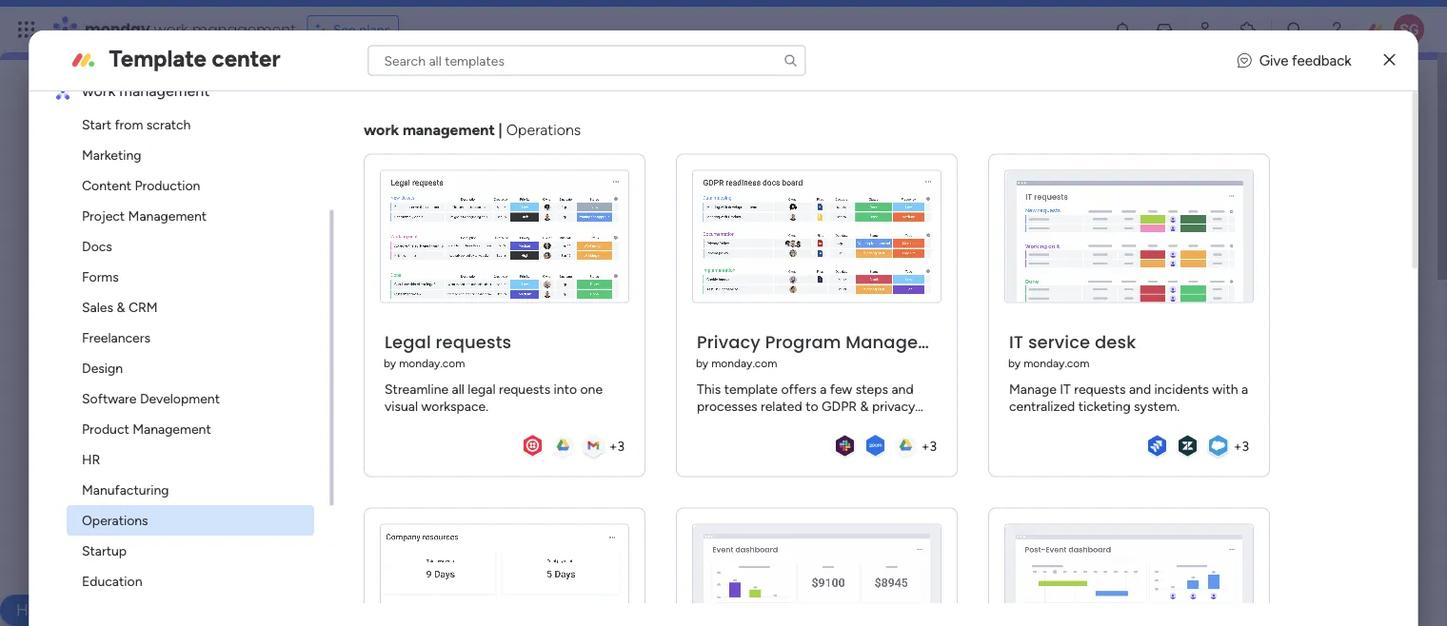 Task type: vqa. For each thing, say whether or not it's contained in the screenshot.
the tasks,
yes



Task type: locate. For each thing, give the bounding box(es) containing it.
you
[[681, 316, 703, 332]]

1 vertical spatial operations
[[82, 513, 149, 529]]

operations down manufacturing
[[82, 513, 149, 529]]

everyday
[[665, 296, 719, 312]]

one right into
[[581, 381, 603, 397]]

monday.com inside it service desk by monday.com
[[1024, 356, 1090, 370]]

0 horizontal spatial all
[[365, 296, 378, 312]]

+ 3 for privacy program management
[[922, 438, 938, 454]]

explore work management templates
[[282, 380, 504, 397]]

1 horizontal spatial all
[[452, 381, 465, 397]]

manage for manage it requests and incidents with a centralized ticketing system.
[[1010, 381, 1057, 397]]

0 horizontal spatial +
[[610, 438, 618, 454]]

0 horizontal spatial monday.com
[[400, 356, 466, 370]]

0 horizontal spatial 3
[[618, 438, 625, 454]]

by up centralized
[[1009, 356, 1022, 370]]

0 vertical spatial monday
[[85, 19, 150, 40]]

management up steps
[[846, 330, 965, 354]]

+ 3
[[610, 438, 625, 454], [922, 438, 938, 454], [1234, 438, 1250, 454]]

feedback
[[1293, 52, 1352, 69]]

work
[[154, 19, 188, 40], [82, 81, 116, 100], [306, 120, 373, 157], [364, 121, 400, 139], [320, 245, 357, 265], [477, 296, 506, 312], [527, 316, 556, 332], [323, 336, 352, 352], [330, 380, 359, 397], [475, 486, 512, 506]]

0 vertical spatial management
[[129, 208, 207, 224]]

None search field
[[368, 45, 806, 76]]

sales
[[82, 300, 114, 316]]

this
[[698, 381, 722, 397]]

into
[[554, 381, 578, 397]]

apps image
[[1239, 20, 1258, 39]]

to right welcome
[[374, 107, 388, 125]]

1 horizontal spatial by
[[697, 356, 709, 370]]

all right run
[[365, 296, 378, 312]]

run
[[343, 296, 362, 312]]

3 3 from the left
[[1243, 438, 1250, 454]]

0 horizontal spatial it
[[1010, 330, 1024, 354]]

ticketing
[[1079, 398, 1131, 414]]

1 horizontal spatial one
[[581, 381, 603, 397]]

management for project management
[[129, 208, 207, 224]]

with
[[1213, 381, 1239, 397], [437, 486, 471, 506]]

by for privacy program management
[[697, 356, 709, 370]]

0 horizontal spatial one
[[523, 296, 546, 312]]

+ for legal requests
[[610, 438, 618, 454]]

see plans
[[333, 21, 391, 38]]

give feedback
[[1260, 52, 1352, 69]]

to right you
[[707, 316, 720, 332]]

1 vertical spatial all
[[452, 381, 465, 397]]

your
[[447, 296, 474, 312]]

2 + from the left
[[922, 438, 930, 454]]

work inside list box
[[82, 81, 116, 100]]

1 vertical spatial manage
[[1010, 381, 1057, 397]]

2 horizontal spatial by
[[1009, 356, 1022, 370]]

tasks,
[[723, 296, 756, 312]]

3 for privacy program management
[[930, 438, 938, 454]]

management down the production
[[129, 208, 207, 224]]

manage inside manage it requests and incidents with a centralized ticketing system.
[[1010, 381, 1057, 397]]

by up this
[[697, 356, 709, 370]]

streamline
[[385, 381, 449, 397]]

requests up ticketing at the right of page
[[1075, 381, 1127, 397]]

one
[[523, 296, 546, 312], [581, 381, 603, 397]]

0 vertical spatial all
[[365, 296, 378, 312]]

by down smarter,
[[384, 356, 397, 370]]

incidents
[[1155, 381, 1210, 397]]

1 horizontal spatial monday
[[476, 316, 524, 332]]

all
[[365, 296, 378, 312], [452, 381, 465, 397]]

forms
[[82, 269, 119, 285]]

processes,
[[409, 316, 473, 332]]

0 horizontal spatial by
[[384, 356, 397, 370]]

by for it service desk
[[1009, 356, 1022, 370]]

monday.com inside legal requests by monday.com
[[400, 356, 466, 370]]

advanced
[[267, 316, 325, 332]]

and down processes,
[[407, 336, 429, 352]]

visual
[[385, 398, 419, 414]]

close image
[[1384, 53, 1396, 67]]

1 horizontal spatial operations
[[507, 121, 582, 139]]

templates
[[444, 380, 504, 397]]

management inside "privacy program management by monday.com"
[[846, 330, 965, 354]]

manage up centralized
[[1010, 381, 1057, 397]]

& down steps
[[861, 398, 870, 414]]

a right incidents
[[1242, 381, 1249, 397]]

+ 3 for it service desk
[[1234, 438, 1250, 454]]

privacy program management by monday.com
[[697, 330, 965, 370]]

give feedback link
[[1238, 50, 1352, 71]]

0 vertical spatial manage
[[267, 296, 314, 312]]

and
[[317, 296, 339, 312], [384, 316, 406, 332], [407, 336, 429, 352], [892, 381, 914, 397], [1130, 381, 1152, 397]]

management
[[192, 19, 296, 40], [120, 81, 210, 100], [381, 120, 562, 157], [403, 121, 495, 139], [362, 245, 463, 265], [559, 316, 638, 332], [362, 380, 441, 397], [517, 486, 618, 506]]

1 + from the left
[[610, 438, 618, 454]]

1 vertical spatial monday
[[476, 316, 524, 332]]

monday up shared
[[476, 316, 524, 332]]

software
[[82, 391, 137, 407]]

one right in
[[523, 296, 546, 312]]

0 horizontal spatial with
[[437, 486, 471, 506]]

program
[[766, 330, 842, 354]]

invite members image
[[1197, 20, 1216, 39]]

and down aspects
[[384, 316, 406, 332]]

1 vertical spatial one
[[581, 381, 603, 397]]

achieve
[[432, 336, 478, 352]]

requests inside legal requests by monday.com
[[436, 330, 512, 354]]

1 3 from the left
[[618, 438, 625, 454]]

design
[[82, 360, 123, 377]]

by inside "privacy program management by monday.com"
[[697, 356, 709, 370]]

2 horizontal spatial monday.com
[[1024, 356, 1090, 370]]

manage inside "manage and run all aspects of your work in one unified place. from everyday tasks, to advanced projects, and processes, monday work management allows you to connect the dots, work smarter, and achieve shared goals."
[[267, 296, 314, 312]]

2 by from the left
[[697, 356, 709, 370]]

it left service
[[1010, 330, 1024, 354]]

1 + 3 from the left
[[610, 438, 625, 454]]

a inside this template offers a few steps and processes related to gdpr & privacy compliance.
[[821, 381, 827, 397]]

2 horizontal spatial 3
[[1243, 438, 1250, 454]]

monday.com down service
[[1024, 356, 1090, 370]]

management inside list box
[[120, 81, 210, 100]]

gdpr
[[822, 398, 858, 414]]

requests inside streamline all legal requests into one visual workspace.
[[499, 381, 551, 397]]

1 horizontal spatial manage
[[1010, 381, 1057, 397]]

work management | operations
[[364, 121, 582, 139]]

1 horizontal spatial monday.com
[[712, 356, 778, 370]]

template
[[725, 381, 778, 397]]

and up privacy
[[892, 381, 914, 397]]

management for product management
[[133, 421, 212, 438]]

1 horizontal spatial + 3
[[922, 438, 938, 454]]

3 by from the left
[[1009, 356, 1022, 370]]

freelancers
[[82, 330, 151, 346]]

it
[[1010, 330, 1024, 354], [1061, 381, 1072, 397]]

content
[[82, 178, 132, 194]]

3 + from the left
[[1234, 438, 1243, 454]]

management down development
[[133, 421, 212, 438]]

system.
[[1135, 398, 1181, 414]]

3 monday.com from the left
[[1024, 356, 1090, 370]]

and left run
[[317, 296, 339, 312]]

1 vertical spatial &
[[861, 398, 870, 414]]

2 horizontal spatial + 3
[[1234, 438, 1250, 454]]

to right tasks,
[[760, 296, 772, 312]]

+
[[610, 438, 618, 454], [922, 438, 930, 454], [1234, 438, 1243, 454]]

from
[[631, 296, 662, 312]]

manufacturing
[[82, 482, 169, 499]]

1 vertical spatial it
[[1061, 381, 1072, 397]]

manage up advanced
[[267, 296, 314, 312]]

0 horizontal spatial operations
[[82, 513, 149, 529]]

2 3 from the left
[[930, 438, 938, 454]]

1 horizontal spatial &
[[861, 398, 870, 414]]

it service desk by monday.com
[[1009, 330, 1137, 370]]

of
[[431, 296, 444, 312]]

crm
[[129, 300, 158, 316]]

1 vertical spatial management
[[846, 330, 965, 354]]

management inside welcome to work management
[[381, 120, 562, 157]]

1 horizontal spatial a
[[1242, 381, 1249, 397]]

0 vertical spatial one
[[523, 296, 546, 312]]

0 vertical spatial it
[[1010, 330, 1024, 354]]

2 + 3 from the left
[[922, 438, 938, 454]]

0 horizontal spatial &
[[117, 300, 126, 316]]

related
[[761, 398, 803, 414]]

monday.com inside "privacy program management by monday.com"
[[712, 356, 778, 370]]

monday up template
[[85, 19, 150, 40]]

& inside this template offers a few steps and processes related to gdpr & privacy compliance.
[[861, 398, 870, 414]]

monday.com
[[400, 356, 466, 370], [712, 356, 778, 370], [1024, 356, 1090, 370]]

template center
[[109, 45, 280, 72]]

+ 3 for legal requests
[[610, 438, 625, 454]]

0 vertical spatial &
[[117, 300, 126, 316]]

content production
[[82, 178, 201, 194]]

1 a from the left
[[821, 381, 827, 397]]

hr
[[82, 452, 101, 468]]

0 horizontal spatial a
[[821, 381, 827, 397]]

monday.com for it
[[1024, 356, 1090, 370]]

and up system.
[[1130, 381, 1152, 397]]

operations
[[507, 121, 582, 139], [82, 513, 149, 529]]

2 monday.com from the left
[[712, 356, 778, 370]]

streamline all legal requests into one visual workspace.
[[385, 381, 603, 414]]

it up centralized
[[1061, 381, 1072, 397]]

requests down your
[[436, 330, 512, 354]]

1 monday.com from the left
[[400, 356, 466, 370]]

to down offers
[[806, 398, 819, 414]]

with right incidents
[[1213, 381, 1239, 397]]

1 horizontal spatial +
[[922, 438, 930, 454]]

offers
[[782, 381, 817, 397]]

all up workspace.
[[452, 381, 465, 397]]

2 horizontal spatial +
[[1234, 438, 1243, 454]]

operations right "|"
[[507, 121, 582, 139]]

it inside manage it requests and incidents with a centralized ticketing system.
[[1061, 381, 1072, 397]]

one inside "manage and run all aspects of your work in one unified place. from everyday tasks, to advanced projects, and processes, monday work management allows you to connect the dots, work smarter, and achieve shared goals."
[[523, 296, 546, 312]]

1 horizontal spatial it
[[1061, 381, 1072, 397]]

3
[[618, 438, 625, 454], [930, 438, 938, 454], [1243, 438, 1250, 454]]

0 horizontal spatial + 3
[[610, 438, 625, 454]]

monday inside "manage and run all aspects of your work in one unified place. from everyday tasks, to advanced projects, and processes, monday work management allows you to connect the dots, work smarter, and achieve shared goals."
[[476, 316, 524, 332]]

smarter,
[[355, 336, 404, 352]]

3 + 3 from the left
[[1234, 438, 1250, 454]]

& left crm
[[117, 300, 126, 316]]

requests inside manage it requests and incidents with a centralized ticketing system.
[[1075, 381, 1127, 397]]

work inside 'button'
[[330, 380, 359, 397]]

desk
[[1096, 330, 1137, 354]]

1 horizontal spatial 3
[[930, 438, 938, 454]]

monday.com down achieve
[[400, 356, 466, 370]]

see plans button
[[307, 15, 399, 44]]

management inside "manage and run all aspects of your work in one unified place. from everyday tasks, to advanced projects, and processes, monday work management allows you to connect the dots, work smarter, and achieve shared goals."
[[559, 316, 638, 332]]

it inside it service desk by monday.com
[[1010, 330, 1024, 354]]

with right started
[[437, 486, 471, 506]]

monday.com down privacy
[[712, 356, 778, 370]]

manage for manage and run all aspects of your work in one unified place. from everyday tasks, to advanced projects, and processes, monday work management allows you to connect the dots, work smarter, and achieve shared goals.
[[267, 296, 314, 312]]

1 by from the left
[[384, 356, 397, 370]]

1 vertical spatial with
[[437, 486, 471, 506]]

2 a from the left
[[1242, 381, 1249, 397]]

requests
[[436, 330, 512, 354], [499, 381, 551, 397], [1075, 381, 1127, 397]]

and inside this template offers a few steps and processes related to gdpr & privacy compliance.
[[892, 381, 914, 397]]

a left few
[[821, 381, 827, 397]]

operations inside work management templates element
[[82, 513, 149, 529]]

1 horizontal spatial with
[[1213, 381, 1239, 397]]

0 vertical spatial with
[[1213, 381, 1239, 397]]

monday
[[85, 19, 150, 40], [476, 316, 524, 332]]

from
[[115, 117, 144, 133]]

management inside dropdown button
[[517, 486, 618, 506]]

0 horizontal spatial manage
[[267, 296, 314, 312]]

started
[[378, 486, 433, 506]]

2 vertical spatial management
[[133, 421, 212, 438]]

requests left into
[[499, 381, 551, 397]]

by inside it service desk by monday.com
[[1009, 356, 1022, 370]]

legal
[[468, 381, 496, 397]]

by inside legal requests by monday.com
[[384, 356, 397, 370]]



Task type: describe. For each thing, give the bounding box(es) containing it.
0 vertical spatial operations
[[507, 121, 582, 139]]

center
[[212, 45, 280, 72]]

Search all templates search field
[[368, 45, 806, 76]]

+ for it service desk
[[1234, 438, 1243, 454]]

see
[[333, 21, 356, 38]]

manage it requests and incidents with a centralized ticketing system.
[[1010, 381, 1249, 414]]

aspects
[[381, 296, 428, 312]]

|
[[499, 121, 503, 139]]

centralized
[[1010, 398, 1076, 414]]

welcome to work management
[[306, 107, 562, 157]]

to inside welcome to work management
[[374, 107, 388, 125]]

sales & crm
[[82, 300, 158, 316]]

connect
[[723, 316, 772, 332]]

start from scratch
[[82, 117, 191, 133]]

help image
[[1328, 20, 1347, 39]]

unified
[[549, 296, 590, 312]]

the
[[267, 336, 286, 352]]

work management list box
[[37, 64, 334, 627]]

+ for privacy program management
[[922, 438, 930, 454]]

management inside 'button'
[[362, 380, 441, 397]]

docs
[[82, 239, 113, 255]]

one inside streamline all legal requests into one visual workspace.
[[581, 381, 603, 397]]

processes
[[698, 398, 758, 414]]

work inside dropdown button
[[475, 486, 512, 506]]

3 for legal requests
[[618, 438, 625, 454]]

a inside manage it requests and incidents with a centralized ticketing system.
[[1242, 381, 1249, 397]]

this template offers a few steps and processes related to gdpr & privacy compliance.
[[698, 381, 916, 432]]

all inside streamline all legal requests into one visual workspace.
[[452, 381, 465, 397]]

software development
[[82, 391, 220, 407]]

product management
[[82, 421, 212, 438]]

development
[[140, 391, 220, 407]]

getting started with work management button
[[244, 459, 1194, 534]]

steps
[[856, 381, 889, 397]]

to inside this template offers a few steps and processes related to gdpr & privacy compliance.
[[806, 398, 819, 414]]

workspace.
[[422, 398, 489, 414]]

search image
[[783, 53, 799, 68]]

dots,
[[290, 336, 320, 352]]

compliance.
[[698, 415, 769, 432]]

project management
[[82, 208, 207, 224]]

plans
[[359, 21, 391, 38]]

projects,
[[328, 316, 380, 332]]

welcome
[[306, 107, 370, 125]]

work inside welcome to work management
[[306, 120, 373, 157]]

explore
[[282, 380, 326, 397]]

getting started with work management
[[315, 486, 618, 506]]

shared
[[481, 336, 521, 352]]

production
[[135, 178, 201, 194]]

getting
[[315, 486, 374, 506]]

v2 user feedback image
[[1238, 50, 1252, 71]]

help
[[16, 601, 50, 620]]

start
[[82, 117, 112, 133]]

sam green image
[[1394, 14, 1425, 45]]

service
[[1029, 330, 1091, 354]]

scratch
[[147, 117, 191, 133]]

manage and run all aspects of your work in one unified place. from everyday tasks, to advanced projects, and processes, monday work management allows you to connect the dots, work smarter, and achieve shared goals.
[[267, 296, 772, 352]]

project
[[82, 208, 125, 224]]

help button
[[0, 595, 67, 627]]

inbox image
[[1155, 20, 1174, 39]]

work management templates element
[[48, 110, 330, 627]]

3 for it service desk
[[1243, 438, 1250, 454]]

give
[[1260, 52, 1289, 69]]

legal
[[385, 330, 432, 354]]

0 horizontal spatial monday
[[85, 19, 150, 40]]

product
[[82, 421, 130, 438]]

work management
[[82, 81, 210, 100]]

goals.
[[525, 336, 559, 352]]

notifications image
[[1113, 20, 1132, 39]]

and inside manage it requests and incidents with a centralized ticketing system.
[[1130, 381, 1152, 397]]

work management product
[[320, 245, 528, 265]]

with inside dropdown button
[[437, 486, 471, 506]]

search everything image
[[1286, 20, 1305, 39]]

marketing
[[82, 147, 142, 163]]

privacy
[[873, 398, 916, 414]]

education
[[82, 574, 143, 590]]

monday.com for privacy
[[712, 356, 778, 370]]

with inside manage it requests and incidents with a centralized ticketing system.
[[1213, 381, 1239, 397]]

privacy
[[698, 330, 761, 354]]

few
[[831, 381, 853, 397]]

explore work management templates button
[[267, 373, 519, 404]]

product
[[467, 245, 528, 265]]

select product image
[[17, 20, 36, 39]]

all inside "manage and run all aspects of your work in one unified place. from everyday tasks, to advanced projects, and processes, monday work management allows you to connect the dots, work smarter, and achieve shared goals."
[[365, 296, 378, 312]]

startup
[[82, 543, 127, 560]]

legal requests by monday.com
[[384, 330, 512, 370]]

& inside work management templates element
[[117, 300, 126, 316]]



